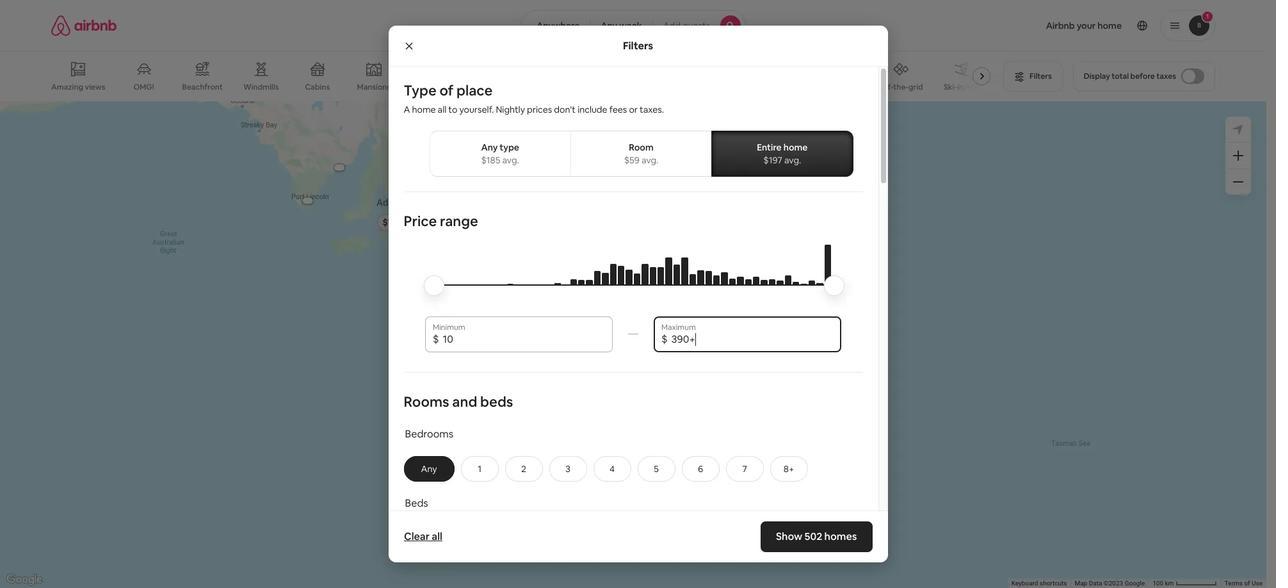 Task type: locate. For each thing, give the bounding box(es) containing it.
rooms and beds
[[404, 393, 513, 410]]

any inside button
[[601, 20, 618, 31]]

guests
[[683, 20, 710, 31]]

1 horizontal spatial $
[[662, 332, 668, 346]]

$154
[[582, 316, 602, 327]]

in/out
[[958, 82, 979, 92]]

of left use
[[1245, 580, 1251, 587]]

any inside button
[[421, 463, 437, 475]]

$278 button
[[576, 312, 608, 330]]

$ for $ text field
[[662, 332, 668, 346]]

1 vertical spatial of
[[1245, 580, 1251, 587]]

any button
[[404, 456, 454, 482]]

all inside button
[[432, 530, 442, 543]]

home inside type of place a home all to yourself. nightly prices don't include fees or taxes.
[[412, 104, 436, 115]]

2 avg. from the left
[[642, 154, 659, 166]]

$ text field
[[672, 333, 834, 346]]

of up "to"
[[440, 81, 454, 99]]

beachfront
[[182, 82, 223, 92]]

100 km
[[1153, 580, 1176, 587]]

2 horizontal spatial any
[[601, 20, 618, 31]]

1 vertical spatial show
[[776, 530, 803, 543]]

room ‎$59 avg.
[[624, 142, 659, 166]]

0 horizontal spatial any
[[421, 463, 437, 475]]

‎$185
[[481, 154, 501, 166]]

0 vertical spatial any
[[601, 20, 618, 31]]

terms of use
[[1225, 580, 1263, 587]]

‎$59
[[624, 154, 640, 166]]

clear all button
[[397, 524, 449, 550]]

0 vertical spatial of
[[440, 81, 454, 99]]

0 vertical spatial group
[[51, 51, 996, 101]]

$172 button
[[577, 313, 608, 331]]

keyboard shortcuts button
[[1012, 579, 1067, 588]]

4
[[610, 463, 615, 475]]

show for show 502 homes
[[776, 530, 803, 543]]

$191 button
[[573, 256, 603, 274]]

avg. inside the any type ‎$185 avg.
[[502, 154, 519, 166]]

0 vertical spatial home
[[412, 104, 436, 115]]

$191
[[578, 259, 597, 271]]

all left "to"
[[438, 104, 447, 115]]

tab list inside filters dialog
[[429, 131, 854, 177]]

0 vertical spatial show
[[607, 510, 630, 522]]

add guests
[[663, 20, 710, 31]]

none search field containing anywhere
[[521, 10, 746, 41]]

1 vertical spatial all
[[432, 530, 442, 543]]

$278
[[582, 316, 603, 327]]

show list
[[607, 510, 644, 522]]

0 horizontal spatial of
[[440, 81, 454, 99]]

zoom out image
[[1234, 177, 1244, 187]]

any week
[[601, 20, 642, 31]]

any left week
[[601, 20, 618, 31]]

zoom in image
[[1234, 151, 1244, 161]]

avg. inside room ‎$59 avg.
[[642, 154, 659, 166]]

of inside type of place a home all to yourself. nightly prices don't include fees or taxes.
[[440, 81, 454, 99]]

include
[[578, 104, 608, 115]]

type of place a home all to yourself. nightly prices don't include fees or taxes.
[[404, 81, 664, 115]]

skiing
[[476, 82, 498, 92]]

1 vertical spatial group
[[556, 232, 975, 368]]

nightly
[[496, 104, 525, 115]]

1 avg. from the left
[[502, 154, 519, 166]]

2 $ from the left
[[662, 332, 668, 346]]

or
[[629, 104, 638, 115]]

all
[[438, 104, 447, 115], [432, 530, 442, 543]]

off-the-grid
[[879, 82, 923, 92]]

1 button
[[461, 456, 499, 482]]

omg!
[[134, 82, 154, 92]]

any up "‎$185"
[[481, 142, 498, 153]]

prices
[[527, 104, 552, 115]]

show inside filters dialog
[[776, 530, 803, 543]]

keyboard
[[1012, 580, 1039, 587]]

to
[[449, 104, 458, 115]]

show
[[607, 510, 630, 522], [776, 530, 803, 543]]

1 horizontal spatial of
[[1245, 580, 1251, 587]]

group
[[51, 51, 996, 101], [556, 232, 975, 368]]

google
[[1125, 580, 1145, 587]]

0 horizontal spatial show
[[607, 510, 630, 522]]

3 avg. from the left
[[785, 154, 802, 166]]

home right a
[[412, 104, 436, 115]]

1 horizontal spatial home
[[784, 142, 808, 153]]

$479 button
[[769, 162, 802, 180]]

$83
[[778, 166, 794, 177]]

shortcuts
[[1040, 580, 1067, 587]]

off-
[[879, 82, 894, 92]]

tab list containing any type
[[429, 131, 854, 177]]

1 horizontal spatial show
[[776, 530, 803, 543]]

2 button
[[505, 456, 543, 482]]

display
[[1084, 71, 1111, 81]]

cabins
[[305, 82, 330, 92]]

$ for $ text box
[[433, 332, 439, 346]]

of
[[440, 81, 454, 99], [1245, 580, 1251, 587]]

homes
[[825, 530, 857, 543]]

entire
[[757, 142, 782, 153]]

ski-
[[944, 82, 958, 92]]

$509
[[777, 166, 798, 177]]

0 horizontal spatial home
[[412, 104, 436, 115]]

$730
[[383, 217, 404, 228]]

1 vertical spatial home
[[784, 142, 808, 153]]

any down bedrooms
[[421, 463, 437, 475]]

1 horizontal spatial any
[[481, 142, 498, 153]]

show left 502
[[776, 530, 803, 543]]

None search field
[[521, 10, 746, 41]]

any type ‎$185 avg.
[[481, 142, 519, 166]]

7 button
[[726, 456, 764, 482]]

show inside button
[[607, 510, 630, 522]]

1 vertical spatial any
[[481, 142, 498, 153]]

502
[[805, 530, 823, 543]]

all right clear
[[432, 530, 442, 543]]

3 button
[[549, 456, 587, 482]]

$61 button
[[577, 312, 603, 330]]

home up the $257
[[784, 142, 808, 153]]

anywhere
[[537, 20, 580, 31]]

$61
[[583, 315, 597, 327]]

any inside the any type ‎$185 avg.
[[481, 142, 498, 153]]

use
[[1252, 580, 1263, 587]]

$153
[[641, 260, 661, 271]]

avg. inside entire home ‎$197 avg.
[[785, 154, 802, 166]]

filters
[[623, 39, 653, 52]]

views
[[85, 82, 105, 92]]

0 horizontal spatial avg.
[[502, 154, 519, 166]]

0 horizontal spatial $
[[433, 332, 439, 346]]

taxes.
[[640, 104, 664, 115]]

add guests button
[[653, 10, 746, 41]]

$257
[[779, 155, 800, 167]]

tab list
[[429, 131, 854, 177]]

1 $ from the left
[[433, 332, 439, 346]]

entire home ‎$197 avg.
[[757, 142, 808, 166]]

$257 button
[[774, 152, 806, 170]]

1 horizontal spatial avg.
[[642, 154, 659, 166]]

2 vertical spatial any
[[421, 463, 437, 475]]

2 horizontal spatial avg.
[[785, 154, 802, 166]]

of for place
[[440, 81, 454, 99]]

0 vertical spatial all
[[438, 104, 447, 115]]

show left list
[[607, 510, 630, 522]]



Task type: vqa. For each thing, say whether or not it's contained in the screenshot.
bottommost Home
yes



Task type: describe. For each thing, give the bounding box(es) containing it.
price range
[[404, 212, 478, 230]]

$479
[[775, 165, 796, 177]]

windmills
[[244, 82, 279, 92]]

clear all
[[404, 530, 442, 543]]

show 502 homes link
[[761, 521, 873, 552]]

room
[[629, 142, 654, 153]]

yourself.
[[460, 104, 494, 115]]

ski-in/out
[[944, 82, 979, 92]]

map
[[1075, 580, 1088, 587]]

$553 button
[[769, 162, 802, 180]]

©2023
[[1104, 580, 1124, 587]]

filters dialog
[[388, 26, 888, 588]]

don't
[[554, 104, 576, 115]]

of for use
[[1245, 580, 1251, 587]]

7
[[743, 463, 747, 475]]

grid
[[909, 82, 923, 92]]

most stays cost more than $98 per night. image
[[436, 245, 831, 321]]

100
[[1153, 580, 1164, 587]]

5
[[654, 463, 659, 475]]

‎$197
[[764, 154, 783, 166]]

lakefront
[[413, 82, 448, 92]]

google image
[[3, 571, 45, 588]]

$730 button
[[377, 214, 409, 231]]

$402 button
[[772, 159, 805, 177]]

$276
[[543, 343, 564, 355]]

5 button
[[638, 456, 675, 482]]

range
[[440, 212, 478, 230]]

beds
[[405, 496, 428, 510]]

show for show list
[[607, 510, 630, 522]]

total
[[1112, 71, 1129, 81]]

terms
[[1225, 580, 1243, 587]]

group containing amazing views
[[51, 51, 996, 101]]

$153 button
[[636, 256, 667, 274]]

km
[[1165, 580, 1174, 587]]

group inside google map
showing 73 stays. region
[[556, 232, 975, 368]]

8+ button
[[770, 456, 808, 482]]

6 button
[[682, 456, 720, 482]]

$ text field
[[443, 333, 605, 346]]

$402
[[778, 162, 799, 173]]

avg. for entire home ‎$197 avg.
[[785, 154, 802, 166]]

add
[[663, 20, 681, 31]]

$219
[[541, 352, 560, 363]]

home inside entire home ‎$197 avg.
[[784, 142, 808, 153]]

$553
[[775, 165, 796, 176]]

6
[[698, 463, 703, 475]]

map data ©2023 google
[[1075, 580, 1145, 587]]

any for week
[[601, 20, 618, 31]]

amazing views
[[51, 82, 105, 92]]

fees
[[610, 104, 627, 115]]

$219 button
[[535, 349, 566, 367]]

beds
[[480, 393, 513, 410]]

bedrooms
[[405, 427, 454, 441]]

terms of use link
[[1225, 580, 1263, 587]]

all inside type of place a home all to yourself. nightly prices don't include fees or taxes.
[[438, 104, 447, 115]]

8+ element
[[784, 463, 794, 475]]

place
[[457, 81, 493, 99]]

list
[[632, 510, 644, 522]]

the-
[[894, 82, 909, 92]]

100 km button
[[1149, 579, 1221, 588]]

google map
showing 73 stays. region
[[0, 101, 1267, 588]]

rooms
[[404, 393, 449, 410]]

week
[[620, 20, 642, 31]]

profile element
[[762, 0, 1216, 51]]

$154 button
[[577, 313, 608, 331]]

mansions
[[357, 82, 391, 92]]

show list button
[[594, 501, 673, 531]]

amazing
[[51, 82, 83, 92]]

data
[[1089, 580, 1103, 587]]

any week button
[[590, 10, 653, 41]]

type
[[404, 81, 437, 99]]

$257 $479
[[775, 155, 800, 177]]

a
[[404, 104, 410, 115]]

2
[[521, 463, 527, 475]]

keyboard shortcuts
[[1012, 580, 1067, 587]]

1
[[478, 463, 482, 475]]

any for type
[[481, 142, 498, 153]]

$276 button
[[538, 340, 570, 358]]

$83 button
[[772, 162, 799, 180]]

3
[[566, 463, 571, 475]]

any element
[[417, 463, 441, 475]]

8+
[[784, 463, 794, 475]]

avg. for any type ‎$185 avg.
[[502, 154, 519, 166]]

anywhere button
[[521, 10, 591, 41]]

taxes
[[1157, 71, 1177, 81]]

and
[[452, 393, 477, 410]]



